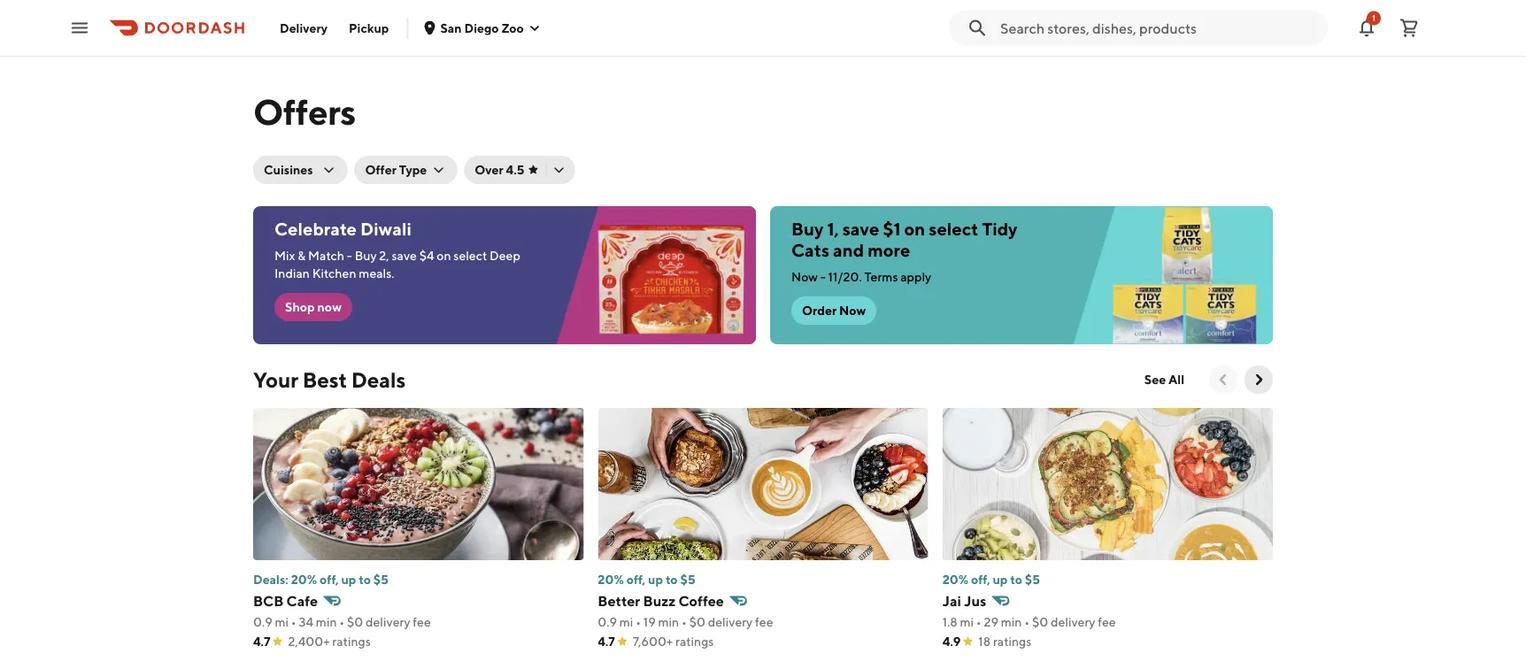 Task type: locate. For each thing, give the bounding box(es) containing it.
0 horizontal spatial select
[[454, 248, 487, 263]]

off, up 0.9 mi • 34 min • $0 delivery fee at the bottom left of page
[[320, 573, 339, 587]]

20% for better buzz coffee
[[598, 573, 624, 587]]

2 horizontal spatial mi
[[961, 615, 974, 630]]

delivery up "2,400+ ratings"
[[366, 615, 411, 630]]

4.5
[[506, 163, 525, 177]]

20% off, up to $5 up jus
[[943, 573, 1041, 587]]

delivery right 29
[[1051, 615, 1096, 630]]

1 horizontal spatial on
[[905, 219, 926, 240]]

2 20% from the left
[[598, 573, 624, 587]]

1 fee from the left
[[413, 615, 431, 630]]

2 horizontal spatial up
[[993, 573, 1008, 587]]

0 vertical spatial select
[[929, 219, 979, 240]]

1 4.7 from the left
[[253, 635, 271, 649]]

• left 29
[[977, 615, 982, 630]]

cuisines button
[[253, 156, 348, 184]]

fee for better buzz coffee
[[756, 615, 774, 630]]

2 horizontal spatial ratings
[[994, 635, 1032, 649]]

now
[[792, 270, 818, 284], [840, 303, 866, 318]]

shop now
[[285, 300, 342, 314]]

0 horizontal spatial min
[[316, 615, 337, 630]]

$0 up "2,400+ ratings"
[[347, 615, 363, 630]]

buy left 2,
[[355, 248, 377, 263]]

min right the 19
[[659, 615, 680, 630]]

0 horizontal spatial up
[[341, 573, 356, 587]]

1 horizontal spatial $0
[[690, 615, 706, 630]]

11/20.
[[829, 270, 862, 284]]

min right 29
[[1002, 615, 1022, 630]]

to for better buzz coffee
[[666, 573, 678, 587]]

3 to from the left
[[1011, 573, 1023, 587]]

• up 7,600+ ratings at left
[[682, 615, 687, 630]]

select left "deep" at the top left
[[454, 248, 487, 263]]

0 horizontal spatial off,
[[320, 573, 339, 587]]

2,
[[379, 248, 389, 263]]

3 ratings from the left
[[994, 635, 1032, 649]]

fee
[[413, 615, 431, 630], [756, 615, 774, 630], [1098, 615, 1117, 630]]

2 horizontal spatial $0
[[1033, 615, 1049, 630]]

2 horizontal spatial $5
[[1025, 573, 1041, 587]]

2 min from the left
[[659, 615, 680, 630]]

$5 for jai
[[1025, 573, 1041, 587]]

type
[[399, 163, 427, 177]]

$5 up 0.9 mi • 34 min • $0 delivery fee at the bottom left of page
[[374, 573, 389, 587]]

1 horizontal spatial $5
[[681, 573, 696, 587]]

now down cats at the right top
[[792, 270, 818, 284]]

to up the 1.8 mi • 29 min • $0 delivery fee in the bottom right of the page
[[1011, 573, 1023, 587]]

0.9 down better
[[598, 615, 617, 630]]

3 off, from the left
[[972, 573, 991, 587]]

0 horizontal spatial $0
[[347, 615, 363, 630]]

$4
[[420, 248, 434, 263]]

1 $5 from the left
[[374, 573, 389, 587]]

1 $0 from the left
[[347, 615, 363, 630]]

delivery for bcb cafe
[[366, 615, 411, 630]]

delivery down coffee
[[708, 615, 753, 630]]

off, up jus
[[972, 573, 991, 587]]

shop
[[285, 300, 315, 314]]

1 horizontal spatial to
[[666, 573, 678, 587]]

to up better buzz coffee
[[666, 573, 678, 587]]

20% for jai jus
[[943, 573, 969, 587]]

mi down better
[[620, 615, 634, 630]]

now right order
[[840, 303, 866, 318]]

0 horizontal spatial buy
[[355, 248, 377, 263]]

4.7 for better buzz coffee
[[598, 635, 615, 649]]

ratings down the 1.8 mi • 29 min • $0 delivery fee in the bottom right of the page
[[994, 635, 1032, 649]]

on right "$1"
[[905, 219, 926, 240]]

ratings
[[332, 635, 371, 649], [676, 635, 714, 649], [994, 635, 1032, 649]]

indian
[[275, 266, 310, 281]]

2 4.7 from the left
[[598, 635, 615, 649]]

3 min from the left
[[1002, 615, 1022, 630]]

save up and
[[843, 219, 880, 240]]

mi
[[275, 615, 289, 630], [620, 615, 634, 630], [961, 615, 974, 630]]

1 vertical spatial now
[[840, 303, 866, 318]]

pickup button
[[338, 14, 400, 42]]

20% up cafe
[[291, 573, 317, 587]]

2 ratings from the left
[[676, 635, 714, 649]]

0 vertical spatial -
[[347, 248, 352, 263]]

0 horizontal spatial -
[[347, 248, 352, 263]]

1 horizontal spatial 20%
[[598, 573, 624, 587]]

7,600+
[[633, 635, 673, 649]]

1 ratings from the left
[[332, 635, 371, 649]]

3 up from the left
[[993, 573, 1008, 587]]

ratings for jus
[[994, 635, 1032, 649]]

delivery
[[366, 615, 411, 630], [708, 615, 753, 630], [1051, 615, 1096, 630]]

1 mi from the left
[[275, 615, 289, 630]]

off, for jai jus
[[972, 573, 991, 587]]

3 $5 from the left
[[1025, 573, 1041, 587]]

to up 0.9 mi • 34 min • $0 delivery fee at the bottom left of page
[[359, 573, 371, 587]]

0 horizontal spatial 20%
[[291, 573, 317, 587]]

0.9 mi • 34 min • $0 delivery fee
[[253, 615, 431, 630]]

up up 0.9 mi • 34 min • $0 delivery fee at the bottom left of page
[[341, 573, 356, 587]]

2 delivery from the left
[[708, 615, 753, 630]]

3 mi from the left
[[961, 615, 974, 630]]

1 horizontal spatial fee
[[756, 615, 774, 630]]

20% up better
[[598, 573, 624, 587]]

ratings down 0.9 mi • 34 min • $0 delivery fee at the bottom left of page
[[332, 635, 371, 649]]

shop now button
[[275, 293, 352, 322]]

1 horizontal spatial save
[[843, 219, 880, 240]]

save
[[843, 219, 880, 240], [392, 248, 417, 263]]

buy
[[792, 219, 824, 240], [355, 248, 377, 263]]

0 horizontal spatial on
[[437, 248, 451, 263]]

• left 34
[[291, 615, 296, 630]]

1 vertical spatial on
[[437, 248, 451, 263]]

4.7 down "bcb"
[[253, 635, 271, 649]]

up
[[341, 573, 356, 587], [648, 573, 663, 587], [993, 573, 1008, 587]]

2 fee from the left
[[756, 615, 774, 630]]

min up "2,400+ ratings"
[[316, 615, 337, 630]]

mi for jai
[[961, 615, 974, 630]]

2 horizontal spatial to
[[1011, 573, 1023, 587]]

• left the 19
[[636, 615, 641, 630]]

1 vertical spatial select
[[454, 248, 487, 263]]

your best deals link
[[253, 366, 406, 394]]

notification bell image
[[1357, 17, 1378, 39]]

2 off, from the left
[[627, 573, 646, 587]]

0 vertical spatial save
[[843, 219, 880, 240]]

celebrate
[[275, 219, 357, 240]]

$5 up the 1.8 mi • 29 min • $0 delivery fee in the bottom right of the page
[[1025, 573, 1041, 587]]

3 • from the left
[[636, 615, 641, 630]]

up up buzz
[[648, 573, 663, 587]]

ratings down 0.9 mi • 19 min • $0 delivery fee
[[676, 635, 714, 649]]

• up 18 ratings
[[1025, 615, 1030, 630]]

buzz
[[643, 593, 676, 610]]

$0 for jus
[[1033, 615, 1049, 630]]

ratings for cafe
[[332, 635, 371, 649]]

1 horizontal spatial min
[[659, 615, 680, 630]]

0 vertical spatial buy
[[792, 219, 824, 240]]

1 vertical spatial -
[[821, 270, 826, 284]]

buy 1, save $1 on select tidy cats and more now - 11/20. terms apply
[[792, 219, 1018, 284]]

$0 right 29
[[1033, 615, 1049, 630]]

min for buzz
[[659, 615, 680, 630]]

1 20% off, up to $5 from the left
[[598, 573, 696, 587]]

1
[[1373, 13, 1376, 23]]

0 horizontal spatial 0.9
[[253, 615, 273, 630]]

- left 11/20.
[[821, 270, 826, 284]]

1 horizontal spatial up
[[648, 573, 663, 587]]

2 up from the left
[[648, 573, 663, 587]]

now inside button
[[840, 303, 866, 318]]

2 20% off, up to $5 from the left
[[943, 573, 1041, 587]]

• up "2,400+ ratings"
[[339, 615, 345, 630]]

0.9 down "bcb"
[[253, 615, 273, 630]]

mi for better
[[620, 615, 634, 630]]

- inside the celebrate diwali mix & match - buy 2, save $4 on select deep indian kitchen meals.
[[347, 248, 352, 263]]

$0 for buzz
[[690, 615, 706, 630]]

on right $4
[[437, 248, 451, 263]]

meals.
[[359, 266, 395, 281]]

2 to from the left
[[666, 573, 678, 587]]

3 $0 from the left
[[1033, 615, 1049, 630]]

-
[[347, 248, 352, 263], [821, 270, 826, 284]]

4.7 down better
[[598, 635, 615, 649]]

buy up cats at the right top
[[792, 219, 824, 240]]

$5 up coffee
[[681, 573, 696, 587]]

2 $5 from the left
[[681, 573, 696, 587]]

0 horizontal spatial 20% off, up to $5
[[598, 573, 696, 587]]

1 horizontal spatial now
[[840, 303, 866, 318]]

1 vertical spatial save
[[392, 248, 417, 263]]

all
[[1169, 372, 1185, 387]]

min
[[316, 615, 337, 630], [659, 615, 680, 630], [1002, 615, 1022, 630]]

save right 2,
[[392, 248, 417, 263]]

up for jai
[[993, 573, 1008, 587]]

kitchen
[[312, 266, 357, 281]]

0.9
[[253, 615, 273, 630], [598, 615, 617, 630]]

1 up from the left
[[341, 573, 356, 587]]

1 horizontal spatial buy
[[792, 219, 824, 240]]

0 horizontal spatial $5
[[374, 573, 389, 587]]

now inside buy 1, save $1 on select tidy cats and more now - 11/20. terms apply
[[792, 270, 818, 284]]

4.7
[[253, 635, 271, 649], [598, 635, 615, 649]]

mi for bcb
[[275, 615, 289, 630]]

off,
[[320, 573, 339, 587], [627, 573, 646, 587], [972, 573, 991, 587]]

1 horizontal spatial -
[[821, 270, 826, 284]]

20%
[[291, 573, 317, 587], [598, 573, 624, 587], [943, 573, 969, 587]]

0 vertical spatial on
[[905, 219, 926, 240]]

2 • from the left
[[339, 615, 345, 630]]

off, up better
[[627, 573, 646, 587]]

order now button
[[792, 297, 877, 325]]

3 fee from the left
[[1098, 615, 1117, 630]]

1 horizontal spatial select
[[929, 219, 979, 240]]

bcb
[[253, 593, 284, 610]]

1 to from the left
[[359, 573, 371, 587]]

ratings for buzz
[[676, 635, 714, 649]]

up up 29
[[993, 573, 1008, 587]]

offer type
[[365, 163, 427, 177]]

see
[[1145, 372, 1167, 387]]

3 delivery from the left
[[1051, 615, 1096, 630]]

1 0.9 from the left
[[253, 615, 273, 630]]

delivery button
[[269, 14, 338, 42]]

0 horizontal spatial delivery
[[366, 615, 411, 630]]

1 horizontal spatial 20% off, up to $5
[[943, 573, 1041, 587]]

1 horizontal spatial delivery
[[708, 615, 753, 630]]

20% up jai at the right bottom
[[943, 573, 969, 587]]

up for better
[[648, 573, 663, 587]]

better buzz coffee
[[598, 593, 724, 610]]

select
[[929, 219, 979, 240], [454, 248, 487, 263]]

diwali
[[361, 219, 412, 240]]

- right match
[[347, 248, 352, 263]]

terms
[[865, 270, 899, 284]]

0 vertical spatial now
[[792, 270, 818, 284]]

to
[[359, 573, 371, 587], [666, 573, 678, 587], [1011, 573, 1023, 587]]

1 horizontal spatial ratings
[[676, 635, 714, 649]]

save inside buy 1, save $1 on select tidy cats and more now - 11/20. terms apply
[[843, 219, 880, 240]]

on inside buy 1, save $1 on select tidy cats and more now - 11/20. terms apply
[[905, 219, 926, 240]]

2 0.9 from the left
[[598, 615, 617, 630]]

$0
[[347, 615, 363, 630], [690, 615, 706, 630], [1033, 615, 1049, 630]]

on
[[905, 219, 926, 240], [437, 248, 451, 263]]

offers
[[253, 90, 356, 132]]

select left tidy
[[929, 219, 979, 240]]

mi down bcb cafe
[[275, 615, 289, 630]]

0 horizontal spatial ratings
[[332, 635, 371, 649]]

0 horizontal spatial to
[[359, 573, 371, 587]]

deals:
[[253, 573, 289, 587]]

next button of carousel image
[[1251, 371, 1268, 389]]

6 • from the left
[[1025, 615, 1030, 630]]

2 horizontal spatial fee
[[1098, 615, 1117, 630]]

over 4.5
[[475, 163, 525, 177]]

pickup
[[349, 20, 389, 35]]

3 20% from the left
[[943, 573, 969, 587]]

2 mi from the left
[[620, 615, 634, 630]]

0 horizontal spatial fee
[[413, 615, 431, 630]]

mi right 1.8 in the right bottom of the page
[[961, 615, 974, 630]]

1 delivery from the left
[[366, 615, 411, 630]]

0 horizontal spatial mi
[[275, 615, 289, 630]]

0 horizontal spatial save
[[392, 248, 417, 263]]

2 horizontal spatial 20%
[[943, 573, 969, 587]]

1 min from the left
[[316, 615, 337, 630]]

1 horizontal spatial 0.9
[[598, 615, 617, 630]]

2 $0 from the left
[[690, 615, 706, 630]]

0 horizontal spatial 4.7
[[253, 635, 271, 649]]

1 horizontal spatial off,
[[627, 573, 646, 587]]

1,
[[828, 219, 839, 240]]

see all
[[1145, 372, 1185, 387]]

0 horizontal spatial now
[[792, 270, 818, 284]]

•
[[291, 615, 296, 630], [339, 615, 345, 630], [636, 615, 641, 630], [682, 615, 687, 630], [977, 615, 982, 630], [1025, 615, 1030, 630]]

2 horizontal spatial off,
[[972, 573, 991, 587]]

20% off, up to $5
[[598, 573, 696, 587], [943, 573, 1041, 587]]

20% off, up to $5 up buzz
[[598, 573, 696, 587]]

2 horizontal spatial delivery
[[1051, 615, 1096, 630]]

1 vertical spatial buy
[[355, 248, 377, 263]]

1 horizontal spatial 4.7
[[598, 635, 615, 649]]

previous button of carousel image
[[1215, 371, 1233, 389]]

1 horizontal spatial mi
[[620, 615, 634, 630]]

buy inside the celebrate diwali mix & match - buy 2, save $4 on select deep indian kitchen meals.
[[355, 248, 377, 263]]

4.9
[[943, 635, 961, 649]]

1 20% from the left
[[291, 573, 317, 587]]

2 horizontal spatial min
[[1002, 615, 1022, 630]]

$0 down coffee
[[690, 615, 706, 630]]

$5
[[374, 573, 389, 587], [681, 573, 696, 587], [1025, 573, 1041, 587]]

1.8 mi • 29 min • $0 delivery fee
[[943, 615, 1117, 630]]



Task type: vqa. For each thing, say whether or not it's contained in the screenshot.
Get for Get Dashers for Deliveries
no



Task type: describe. For each thing, give the bounding box(es) containing it.
fee for bcb cafe
[[413, 615, 431, 630]]

buy inside buy 1, save $1 on select tidy cats and more now - 11/20. terms apply
[[792, 219, 824, 240]]

19
[[644, 615, 656, 630]]

offer type button
[[355, 156, 457, 184]]

mix
[[275, 248, 295, 263]]

18
[[979, 635, 991, 649]]

0.9 for bcb cafe
[[253, 615, 273, 630]]

more
[[868, 240, 911, 261]]

and
[[834, 240, 865, 261]]

0.9 mi • 19 min • $0 delivery fee
[[598, 615, 774, 630]]

select inside the celebrate diwali mix & match - buy 2, save $4 on select deep indian kitchen meals.
[[454, 248, 487, 263]]

7,600+ ratings
[[633, 635, 714, 649]]

on inside the celebrate diwali mix & match - buy 2, save $4 on select deep indian kitchen meals.
[[437, 248, 451, 263]]

fee for jai jus
[[1098, 615, 1117, 630]]

$5 for better
[[681, 573, 696, 587]]

best
[[303, 367, 347, 392]]

san diego zoo
[[441, 20, 524, 35]]

34
[[299, 615, 314, 630]]

20% off, up to $5 for jus
[[943, 573, 1041, 587]]

- inside buy 1, save $1 on select tidy cats and more now - 11/20. terms apply
[[821, 270, 826, 284]]

min for jus
[[1002, 615, 1022, 630]]

cuisines
[[264, 163, 313, 177]]

$0 for cafe
[[347, 615, 363, 630]]

jus
[[965, 593, 987, 610]]

better
[[598, 593, 641, 610]]

29
[[984, 615, 999, 630]]

san
[[441, 20, 462, 35]]

match
[[308, 248, 345, 263]]

coffee
[[679, 593, 724, 610]]

20% off, up to $5 for buzz
[[598, 573, 696, 587]]

select inside buy 1, save $1 on select tidy cats and more now - 11/20. terms apply
[[929, 219, 979, 240]]

tidy
[[983, 219, 1018, 240]]

cats
[[792, 240, 830, 261]]

your
[[253, 367, 298, 392]]

apply
[[901, 270, 932, 284]]

offer
[[365, 163, 397, 177]]

cafe
[[287, 593, 318, 610]]

0.9 for better buzz coffee
[[598, 615, 617, 630]]

delivery for jai jus
[[1051, 615, 1096, 630]]

0 items, open order cart image
[[1399, 17, 1421, 39]]

bcb cafe
[[253, 593, 318, 610]]

order now
[[802, 303, 866, 318]]

now
[[318, 300, 342, 314]]

$1
[[883, 219, 901, 240]]

5 • from the left
[[977, 615, 982, 630]]

1 • from the left
[[291, 615, 296, 630]]

4.7 for bcb cafe
[[253, 635, 271, 649]]

2,400+ ratings
[[288, 635, 371, 649]]

deep
[[490, 248, 521, 263]]

zoo
[[502, 20, 524, 35]]

1.8
[[943, 615, 958, 630]]

see all link
[[1134, 366, 1196, 394]]

your best deals
[[253, 367, 406, 392]]

delivery for better buzz coffee
[[708, 615, 753, 630]]

san diego zoo button
[[423, 20, 542, 35]]

1 off, from the left
[[320, 573, 339, 587]]

open menu image
[[69, 17, 90, 39]]

min for cafe
[[316, 615, 337, 630]]

diego
[[465, 20, 499, 35]]

order
[[802, 303, 837, 318]]

over 4.5 button
[[464, 156, 575, 184]]

&
[[298, 248, 306, 263]]

18 ratings
[[979, 635, 1032, 649]]

2,400+
[[288, 635, 330, 649]]

deals: 20% off, up to $5
[[253, 573, 389, 587]]

to for jai jus
[[1011, 573, 1023, 587]]

over
[[475, 163, 504, 177]]

deals
[[351, 367, 406, 392]]

off, for better buzz coffee
[[627, 573, 646, 587]]

jai jus
[[943, 593, 987, 610]]

4 • from the left
[[682, 615, 687, 630]]

Store search: begin typing to search for stores available on DoorDash text field
[[1001, 18, 1318, 38]]

jai
[[943, 593, 962, 610]]

celebrate diwali mix & match - buy 2, save $4 on select deep indian kitchen meals.
[[275, 219, 521, 281]]

delivery
[[280, 20, 328, 35]]

save inside the celebrate diwali mix & match - buy 2, save $4 on select deep indian kitchen meals.
[[392, 248, 417, 263]]



